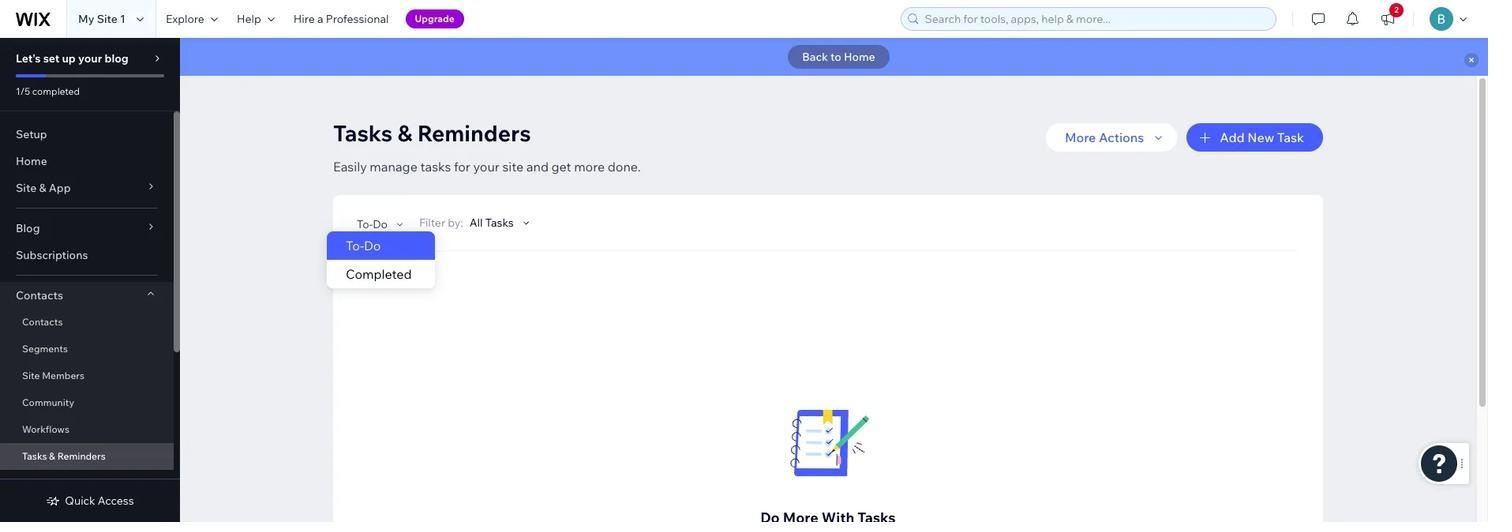 Task type: locate. For each thing, give the bounding box(es) containing it.
contacts inside dropdown button
[[16, 288, 63, 302]]

list box
[[327, 231, 436, 288]]

add new task
[[1220, 130, 1305, 145]]

0 vertical spatial to-do
[[357, 217, 388, 231]]

to-do option
[[327, 231, 436, 260]]

home down setup
[[16, 154, 47, 168]]

to-do inside option
[[346, 238, 381, 254]]

2 horizontal spatial tasks
[[485, 216, 514, 230]]

0 vertical spatial your
[[78, 51, 102, 66]]

tasks & reminders
[[333, 119, 531, 147], [22, 450, 106, 462]]

Search for tools, apps, help & more... field
[[920, 8, 1271, 30]]

do down to-do button
[[364, 238, 381, 254]]

site down "segments"
[[22, 370, 40, 381]]

& inside site & app dropdown button
[[39, 181, 46, 195]]

my site 1
[[78, 12, 126, 26]]

0 vertical spatial contacts
[[16, 288, 63, 302]]

0 vertical spatial home
[[844, 50, 876, 64]]

blog button
[[0, 215, 174, 242]]

list box containing to-do
[[327, 231, 436, 288]]

& up manage
[[398, 119, 413, 147]]

0 horizontal spatial reminders
[[57, 450, 106, 462]]

0 vertical spatial tasks
[[333, 119, 393, 147]]

quick access button
[[46, 494, 134, 508]]

tasks & reminders inside the sidebar element
[[22, 450, 106, 462]]

home link
[[0, 148, 174, 175]]

back
[[803, 50, 828, 64]]

segments link
[[0, 336, 174, 362]]

easily
[[333, 159, 367, 175]]

home right 'to'
[[844, 50, 876, 64]]

your right for
[[473, 159, 500, 175]]

site & app button
[[0, 175, 174, 201]]

a
[[317, 12, 323, 26]]

contacts up "segments"
[[22, 316, 63, 328]]

explore
[[166, 12, 204, 26]]

1 vertical spatial tasks
[[485, 216, 514, 230]]

reminders inside the sidebar element
[[57, 450, 106, 462]]

back to home button
[[788, 45, 890, 69]]

& for site & app dropdown button
[[39, 181, 46, 195]]

1 horizontal spatial reminders
[[418, 119, 531, 147]]

1 vertical spatial &
[[39, 181, 46, 195]]

site & app
[[16, 181, 71, 195]]

do
[[373, 217, 388, 231], [364, 238, 381, 254]]

to- down to-do button
[[346, 238, 364, 254]]

2 vertical spatial site
[[22, 370, 40, 381]]

0 horizontal spatial tasks
[[22, 450, 47, 462]]

1/5 completed
[[16, 85, 80, 97]]

1 vertical spatial contacts
[[22, 316, 63, 328]]

1
[[120, 12, 126, 26]]

site left 1
[[97, 12, 118, 26]]

contacts inside 'link'
[[22, 316, 63, 328]]

to-do down to-do button
[[346, 238, 381, 254]]

& down workflows
[[49, 450, 55, 462]]

tasks right the all
[[485, 216, 514, 230]]

my
[[78, 12, 94, 26]]

to-
[[357, 217, 373, 231], [346, 238, 364, 254]]

hire
[[294, 12, 315, 26]]

to
[[831, 50, 842, 64]]

actions
[[1099, 130, 1145, 145]]

contacts
[[16, 288, 63, 302], [22, 316, 63, 328]]

quick access
[[65, 494, 134, 508]]

1 vertical spatial reminders
[[57, 450, 106, 462]]

contacts link
[[0, 309, 174, 336]]

help
[[237, 12, 261, 26]]

tasks down workflows
[[22, 450, 47, 462]]

tasks & reminders link
[[0, 443, 174, 470]]

1 vertical spatial do
[[364, 238, 381, 254]]

1 vertical spatial to-do
[[346, 238, 381, 254]]

& for tasks & reminders link
[[49, 450, 55, 462]]

1 vertical spatial site
[[16, 181, 37, 195]]

0 vertical spatial do
[[373, 217, 388, 231]]

1 horizontal spatial tasks
[[333, 119, 393, 147]]

0 vertical spatial reminders
[[418, 119, 531, 147]]

1 horizontal spatial &
[[49, 450, 55, 462]]

site left app
[[16, 181, 37, 195]]

more actions
[[1065, 130, 1145, 145]]

reminders down workflows link
[[57, 450, 106, 462]]

upgrade button
[[406, 9, 464, 28]]

2
[[1395, 5, 1399, 15]]

subscriptions
[[16, 248, 88, 262]]

0 vertical spatial site
[[97, 12, 118, 26]]

up
[[62, 51, 76, 66]]

tasks & reminders up 'communications'
[[22, 450, 106, 462]]

2 horizontal spatial &
[[398, 119, 413, 147]]

communications button
[[0, 470, 174, 497]]

do inside option
[[364, 238, 381, 254]]

contacts for contacts dropdown button
[[16, 288, 63, 302]]

to-do
[[357, 217, 388, 231], [346, 238, 381, 254]]

site members link
[[0, 362, 174, 389]]

your
[[78, 51, 102, 66], [473, 159, 500, 175]]

0 horizontal spatial &
[[39, 181, 46, 195]]

contacts down the subscriptions
[[16, 288, 63, 302]]

0 vertical spatial &
[[398, 119, 413, 147]]

& left app
[[39, 181, 46, 195]]

1 vertical spatial tasks & reminders
[[22, 450, 106, 462]]

1 horizontal spatial your
[[473, 159, 500, 175]]

blog
[[16, 221, 40, 235]]

home inside the sidebar element
[[16, 154, 47, 168]]

0 vertical spatial tasks & reminders
[[333, 119, 531, 147]]

0 vertical spatial to-
[[357, 217, 373, 231]]

1 vertical spatial to-
[[346, 238, 364, 254]]

tasks up easily
[[333, 119, 393, 147]]

1 horizontal spatial home
[[844, 50, 876, 64]]

blog
[[105, 51, 129, 66]]

set
[[43, 51, 60, 66]]

all tasks
[[470, 216, 514, 230]]

do up completed
[[373, 217, 388, 231]]

to-do up completed
[[357, 217, 388, 231]]

members
[[42, 370, 85, 381]]

&
[[398, 119, 413, 147], [39, 181, 46, 195], [49, 450, 55, 462]]

site inside dropdown button
[[16, 181, 37, 195]]

home
[[844, 50, 876, 64], [16, 154, 47, 168]]

2 vertical spatial tasks
[[22, 450, 47, 462]]

your right up
[[78, 51, 102, 66]]

filter
[[419, 216, 446, 230]]

1 vertical spatial home
[[16, 154, 47, 168]]

workflows
[[22, 423, 69, 435]]

1 vertical spatial your
[[473, 159, 500, 175]]

reminders up for
[[418, 119, 531, 147]]

and
[[527, 159, 549, 175]]

add
[[1220, 130, 1245, 145]]

site
[[97, 12, 118, 26], [16, 181, 37, 195], [22, 370, 40, 381]]

to- inside option
[[346, 238, 364, 254]]

tasks
[[333, 119, 393, 147], [485, 216, 514, 230], [22, 450, 47, 462]]

manage
[[370, 159, 418, 175]]

tasks & reminders up tasks
[[333, 119, 531, 147]]

0 horizontal spatial home
[[16, 154, 47, 168]]

reminders
[[418, 119, 531, 147], [57, 450, 106, 462]]

0 horizontal spatial your
[[78, 51, 102, 66]]

to- up completed
[[357, 217, 373, 231]]

0 horizontal spatial tasks & reminders
[[22, 450, 106, 462]]

get
[[552, 159, 571, 175]]

2 vertical spatial &
[[49, 450, 55, 462]]

& inside tasks & reminders link
[[49, 450, 55, 462]]

for
[[454, 159, 471, 175]]



Task type: vqa. For each thing, say whether or not it's contained in the screenshot.
top traffic
no



Task type: describe. For each thing, give the bounding box(es) containing it.
filter by:
[[419, 216, 463, 230]]

to-do for 'to-do' option
[[346, 238, 381, 254]]

back to home
[[803, 50, 876, 64]]

site
[[503, 159, 524, 175]]

task
[[1278, 130, 1305, 145]]

hire a professional
[[294, 12, 389, 26]]

site members
[[22, 370, 85, 381]]

more
[[574, 159, 605, 175]]

let's set up your blog
[[16, 51, 129, 66]]

1 horizontal spatial tasks & reminders
[[333, 119, 531, 147]]

do for to-do button
[[373, 217, 388, 231]]

2 button
[[1371, 0, 1406, 38]]

add new task button
[[1187, 123, 1324, 152]]

to- for 'to-do' option
[[346, 238, 364, 254]]

professional
[[326, 12, 389, 26]]

hire a professional link
[[284, 0, 398, 38]]

done.
[[608, 159, 641, 175]]

easily manage tasks for your site and get more done.
[[333, 159, 641, 175]]

sidebar element
[[0, 38, 180, 522]]

upgrade
[[415, 13, 455, 24]]

help button
[[227, 0, 284, 38]]

completed
[[32, 85, 80, 97]]

site for site members
[[22, 370, 40, 381]]

let's
[[16, 51, 41, 66]]

site for site & app
[[16, 181, 37, 195]]

contacts for "contacts" 'link'
[[22, 316, 63, 328]]

home inside button
[[844, 50, 876, 64]]

access
[[98, 494, 134, 508]]

new
[[1248, 130, 1275, 145]]

community link
[[0, 389, 174, 416]]

back to home alert
[[180, 38, 1489, 76]]

community
[[22, 396, 74, 408]]

all
[[470, 216, 483, 230]]

subscriptions link
[[0, 242, 174, 269]]

tasks
[[421, 159, 451, 175]]

quick
[[65, 494, 95, 508]]

more
[[1065, 130, 1096, 145]]

to-do button
[[357, 217, 407, 231]]

1/5
[[16, 85, 30, 97]]

segments
[[22, 343, 68, 355]]

by:
[[448, 216, 463, 230]]

to- for to-do button
[[357, 217, 373, 231]]

your inside the sidebar element
[[78, 51, 102, 66]]

completed
[[346, 266, 412, 282]]

to-do for to-do button
[[357, 217, 388, 231]]

communications
[[16, 476, 104, 490]]

more actions button
[[1046, 123, 1178, 152]]

contacts button
[[0, 282, 174, 309]]

do for 'to-do' option
[[364, 238, 381, 254]]

setup link
[[0, 121, 174, 148]]

tasks inside the sidebar element
[[22, 450, 47, 462]]

workflows link
[[0, 416, 174, 443]]

all tasks button
[[470, 216, 533, 230]]

app
[[49, 181, 71, 195]]

setup
[[16, 127, 47, 141]]



